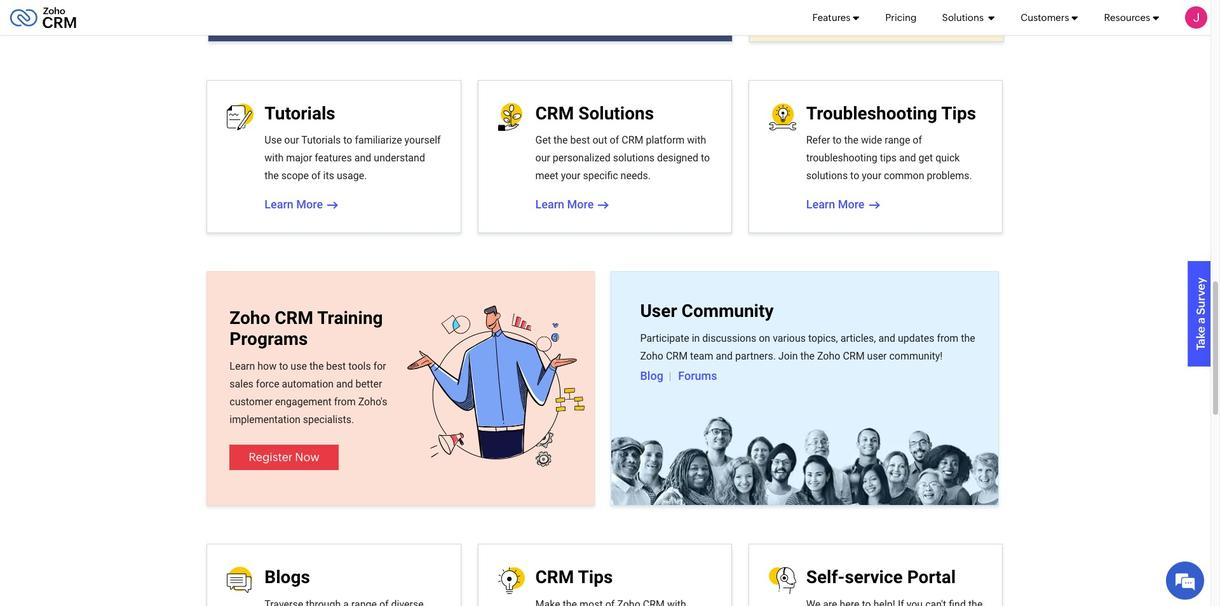 Task type: vqa. For each thing, say whether or not it's contained in the screenshot.
topmost THE READY
no



Task type: describe. For each thing, give the bounding box(es) containing it.
problems.
[[927, 170, 972, 182]]

pricing
[[886, 12, 917, 23]]

yourself
[[405, 134, 441, 146]]

resources link
[[1104, 0, 1160, 35]]

with inside get the best out of crm platform with our personalized solutions designed to meet your specific needs.
[[687, 134, 706, 146]]

various
[[773, 332, 806, 344]]

user community screen image
[[612, 414, 999, 505]]

0 horizontal spatial solutions
[[579, 103, 654, 124]]

training
[[317, 307, 383, 328]]

the right updates
[[961, 332, 976, 344]]

troubleshooting
[[806, 152, 878, 164]]

best inside the learn how to use the best tools for sales force automation and better customer engagement from zoho's implementation specialists.
[[326, 360, 346, 372]]

in
[[692, 332, 700, 344]]

refer to the wide range of troubleshooting tips and get quick solutions to your common problems.
[[806, 134, 972, 182]]

the inside use our tutorials to familiarize yourself with major features and understand the scope of its usage.
[[265, 170, 279, 182]]

features link
[[813, 0, 860, 35]]

engagement
[[275, 396, 332, 408]]

solutions inside "link"
[[942, 12, 986, 23]]

participate in discussions on various topics, articles, and updates from the zoho crm team and partners. join the zoho crm user community!
[[640, 332, 976, 362]]

familiarize
[[355, 134, 402, 146]]

to down troubleshooting
[[850, 170, 860, 182]]

for
[[374, 360, 386, 372]]

user
[[640, 301, 677, 322]]

zoho inside 'zoho crm training programs'
[[230, 307, 270, 328]]

updates
[[898, 332, 935, 344]]

on
[[759, 332, 770, 344]]

usage.
[[337, 170, 367, 182]]

features
[[813, 12, 851, 23]]

register now link
[[230, 445, 339, 470]]

use
[[265, 134, 282, 146]]

of inside "refer to the wide range of troubleshooting tips and get quick solutions to your common problems."
[[913, 134, 922, 146]]

learn more for troubleshooting tips
[[806, 198, 865, 211]]

zoho's
[[358, 396, 387, 408]]

learn how to use the best tools for sales force automation and better customer engagement from zoho's implementation specialists.
[[230, 360, 387, 426]]

blog link
[[640, 369, 663, 383]]

forums link
[[678, 369, 717, 383]]

register now
[[249, 451, 320, 464]]

platform
[[646, 134, 685, 146]]

to inside the learn how to use the best tools for sales force automation and better customer engagement from zoho's implementation specialists.
[[279, 360, 288, 372]]

1 horizontal spatial zoho
[[640, 350, 664, 362]]

learn more for crm solutions
[[536, 198, 594, 211]]

sales
[[230, 378, 254, 390]]

take a survey
[[1194, 278, 1208, 350]]

the inside the learn how to use the best tools for sales force automation and better customer engagement from zoho's implementation specialists.
[[309, 360, 324, 372]]

community
[[682, 301, 774, 322]]

needs.
[[621, 170, 651, 182]]

learn more for tutorials
[[265, 198, 323, 211]]

and inside "refer to the wide range of troubleshooting tips and get quick solutions to your common problems."
[[899, 152, 916, 164]]

our inside use our tutorials to familiarize yourself with major features and understand the scope of its usage.
[[284, 134, 299, 146]]

wide
[[861, 134, 882, 146]]

automation
[[282, 378, 334, 390]]

solutions inside get the best out of crm platform with our personalized solutions designed to meet your specific needs.
[[613, 152, 655, 164]]

solutions inside "refer to the wide range of troubleshooting tips and get quick solutions to your common problems."
[[806, 170, 848, 182]]

personalized
[[553, 152, 611, 164]]

customer
[[230, 396, 273, 408]]

a
[[1194, 318, 1208, 324]]

force
[[256, 378, 279, 390]]

the inside get the best out of crm platform with our personalized solutions designed to meet your specific needs.
[[554, 134, 568, 146]]

learn for troubleshooting tips
[[806, 198, 835, 211]]

features
[[315, 152, 352, 164]]

discussions
[[703, 332, 757, 344]]

get
[[919, 152, 933, 164]]

scope
[[281, 170, 309, 182]]

user
[[867, 350, 887, 362]]

how
[[258, 360, 277, 372]]

crm tips
[[536, 567, 613, 588]]

out
[[593, 134, 607, 146]]

meet
[[536, 170, 559, 182]]

range
[[885, 134, 910, 146]]

better
[[356, 378, 382, 390]]

learn for tutorials
[[265, 198, 294, 211]]

more left pricing
[[839, 6, 866, 19]]

service
[[845, 567, 903, 588]]

team
[[690, 350, 713, 362]]

to up troubleshooting
[[833, 134, 842, 146]]

james peterson image
[[1185, 6, 1208, 29]]

learn more link for troubleshooting tips
[[806, 196, 879, 214]]

tools
[[348, 360, 371, 372]]

understand
[[374, 152, 425, 164]]



Task type: locate. For each thing, give the bounding box(es) containing it.
best left tools
[[326, 360, 346, 372]]

from right updates
[[937, 332, 959, 344]]

0 vertical spatial best
[[570, 134, 590, 146]]

articles,
[[841, 332, 876, 344]]

1 horizontal spatial solutions
[[806, 170, 848, 182]]

tutorials up 'use' on the top of the page
[[265, 103, 335, 124]]

self-service portal
[[806, 567, 956, 588]]

from inside the learn how to use the best tools for sales force automation and better customer engagement from zoho's implementation specialists.
[[334, 396, 356, 408]]

zoho
[[230, 307, 270, 328], [640, 350, 664, 362], [817, 350, 841, 362]]

forums
[[678, 369, 717, 382]]

community!
[[890, 350, 943, 362]]

get
[[536, 134, 551, 146]]

crm
[[536, 103, 574, 124], [622, 134, 644, 146], [275, 307, 313, 328], [666, 350, 688, 362], [843, 350, 865, 362], [536, 567, 574, 588]]

use
[[291, 360, 307, 372]]

more for tutorials
[[296, 198, 323, 211]]

1 vertical spatial with
[[265, 152, 284, 164]]

and inside use our tutorials to familiarize yourself with major features and understand the scope of its usage.
[[355, 152, 371, 164]]

partners.
[[735, 350, 776, 362]]

our down get
[[536, 152, 550, 164]]

from inside 'participate in discussions on various topics, articles, and updates from the zoho crm team and partners. join the zoho crm user community!'
[[937, 332, 959, 344]]

major
[[286, 152, 312, 164]]

tips
[[880, 152, 897, 164]]

of left its
[[311, 170, 321, 182]]

the
[[554, 134, 568, 146], [844, 134, 859, 146], [265, 170, 279, 182], [961, 332, 976, 344], [801, 350, 815, 362], [309, 360, 324, 372]]

common
[[884, 170, 924, 182]]

the right the use
[[309, 360, 324, 372]]

specific
[[583, 170, 618, 182]]

0 horizontal spatial of
[[311, 170, 321, 182]]

the right get
[[554, 134, 568, 146]]

to right the designed
[[701, 152, 710, 164]]

self-
[[806, 567, 845, 588]]

1 horizontal spatial tips
[[941, 103, 976, 124]]

tips
[[941, 103, 976, 124], [578, 567, 613, 588]]

learn inside the learn how to use the best tools for sales force automation and better customer engagement from zoho's implementation specialists.
[[230, 360, 255, 372]]

crm solutions
[[536, 103, 654, 124]]

the inside "refer to the wide range of troubleshooting tips and get quick solutions to your common problems."
[[844, 134, 859, 146]]

0 vertical spatial our
[[284, 134, 299, 146]]

0 horizontal spatial solutions
[[613, 152, 655, 164]]

tutorials inside use our tutorials to familiarize yourself with major features and understand the scope of its usage.
[[302, 134, 341, 146]]

of inside get the best out of crm platform with our personalized solutions designed to meet your specific needs.
[[610, 134, 619, 146]]

0 horizontal spatial our
[[284, 134, 299, 146]]

user community
[[640, 301, 774, 322]]

1 vertical spatial tutorials
[[302, 134, 341, 146]]

2 horizontal spatial zoho
[[817, 350, 841, 362]]

participate
[[640, 332, 689, 344]]

zoho up blog
[[640, 350, 664, 362]]

0 vertical spatial solutions
[[942, 12, 986, 23]]

0 vertical spatial with
[[687, 134, 706, 146]]

blogs
[[265, 567, 310, 588]]

portal
[[907, 567, 956, 588]]

0 vertical spatial tips
[[941, 103, 976, 124]]

learn for crm solutions
[[536, 198, 564, 211]]

and down discussions
[[716, 350, 733, 362]]

to left the use
[[279, 360, 288, 372]]

zoho crm training programs
[[230, 307, 383, 350]]

get the best out of crm platform with our personalized solutions designed to meet your specific needs.
[[536, 134, 710, 182]]

your
[[561, 170, 581, 182], [862, 170, 882, 182]]

1 vertical spatial best
[[326, 360, 346, 372]]

blog
[[640, 369, 663, 382]]

its
[[323, 170, 334, 182]]

join
[[779, 350, 798, 362]]

and down tools
[[336, 378, 353, 390]]

with down 'use' on the top of the page
[[265, 152, 284, 164]]

take
[[1194, 327, 1208, 350]]

resources
[[1104, 12, 1150, 23]]

your inside "refer to the wide range of troubleshooting tips and get quick solutions to your common problems."
[[862, 170, 882, 182]]

zoho down "topics,"
[[817, 350, 841, 362]]

our inside get the best out of crm platform with our personalized solutions designed to meet your specific needs.
[[536, 152, 550, 164]]

with up the designed
[[687, 134, 706, 146]]

training program screen image
[[407, 306, 585, 467]]

use our tutorials to familiarize yourself with major features and understand the scope of its usage.
[[265, 134, 441, 182]]

1 horizontal spatial your
[[862, 170, 882, 182]]

learn more link down scope on the left of the page
[[265, 196, 337, 214]]

1 horizontal spatial from
[[937, 332, 959, 344]]

learn more link
[[807, 4, 880, 22], [265, 196, 337, 214], [536, 196, 608, 214], [806, 196, 879, 214]]

troubleshooting
[[806, 103, 938, 124]]

0 horizontal spatial with
[[265, 152, 284, 164]]

tutorials
[[265, 103, 335, 124], [302, 134, 341, 146]]

1 vertical spatial our
[[536, 152, 550, 164]]

solutions up out
[[579, 103, 654, 124]]

and up "usage."
[[355, 152, 371, 164]]

implementation
[[230, 414, 301, 426]]

0 horizontal spatial tips
[[578, 567, 613, 588]]

zoho crm logo image
[[10, 3, 77, 31]]

0 vertical spatial tutorials
[[265, 103, 335, 124]]

now
[[295, 451, 320, 464]]

best up personalized
[[570, 134, 590, 146]]

pricing link
[[886, 0, 917, 35]]

specialists.
[[303, 414, 354, 426]]

your inside get the best out of crm platform with our personalized solutions designed to meet your specific needs.
[[561, 170, 581, 182]]

solutions down troubleshooting
[[806, 170, 848, 182]]

1 your from the left
[[561, 170, 581, 182]]

1 vertical spatial tips
[[578, 567, 613, 588]]

0 vertical spatial solutions
[[613, 152, 655, 164]]

refer
[[806, 134, 830, 146]]

with
[[687, 134, 706, 146], [265, 152, 284, 164]]

to
[[343, 134, 352, 146], [833, 134, 842, 146], [701, 152, 710, 164], [850, 170, 860, 182], [279, 360, 288, 372]]

1 horizontal spatial best
[[570, 134, 590, 146]]

tutorials up features
[[302, 134, 341, 146]]

more down specific
[[567, 198, 594, 211]]

1 vertical spatial solutions
[[806, 170, 848, 182]]

0 horizontal spatial zoho
[[230, 307, 270, 328]]

learn more link down meet
[[536, 196, 608, 214]]

0 horizontal spatial best
[[326, 360, 346, 372]]

topics,
[[808, 332, 838, 344]]

to inside get the best out of crm platform with our personalized solutions designed to meet your specific needs.
[[701, 152, 710, 164]]

the left scope on the left of the page
[[265, 170, 279, 182]]

your down tips
[[862, 170, 882, 182]]

of inside use our tutorials to familiarize yourself with major features and understand the scope of its usage.
[[311, 170, 321, 182]]

programs
[[230, 329, 308, 350]]

of up get
[[913, 134, 922, 146]]

2 horizontal spatial of
[[913, 134, 922, 146]]

learn more link left pricing
[[807, 4, 880, 22]]

solutions
[[613, 152, 655, 164], [806, 170, 848, 182]]

more for crm solutions
[[567, 198, 594, 211]]

troubleshooting tips
[[806, 103, 976, 124]]

from up specialists. at left
[[334, 396, 356, 408]]

more down scope on the left of the page
[[296, 198, 323, 211]]

and up common
[[899, 152, 916, 164]]

tips for crm tips
[[578, 567, 613, 588]]

1 vertical spatial solutions
[[579, 103, 654, 124]]

solutions up the 'needs.'
[[613, 152, 655, 164]]

more for troubleshooting tips
[[838, 198, 865, 211]]

to up features
[[343, 134, 352, 146]]

best inside get the best out of crm platform with our personalized solutions designed to meet your specific needs.
[[570, 134, 590, 146]]

from
[[937, 332, 959, 344], [334, 396, 356, 408]]

best
[[570, 134, 590, 146], [326, 360, 346, 372]]

crm inside 'zoho crm training programs'
[[275, 307, 313, 328]]

designed
[[657, 152, 698, 164]]

with inside use our tutorials to familiarize yourself with major features and understand the scope of its usage.
[[265, 152, 284, 164]]

tips for troubleshooting tips
[[941, 103, 976, 124]]

learn more
[[807, 6, 866, 19], [265, 198, 323, 211], [536, 198, 594, 211], [806, 198, 865, 211]]

0 vertical spatial from
[[937, 332, 959, 344]]

customers
[[1021, 12, 1069, 23]]

survey
[[1194, 278, 1208, 315]]

1 horizontal spatial with
[[687, 134, 706, 146]]

learn
[[807, 6, 836, 19], [265, 198, 294, 211], [536, 198, 564, 211], [806, 198, 835, 211], [230, 360, 255, 372]]

quick
[[936, 152, 960, 164]]

solutions link
[[942, 0, 995, 35]]

solutions
[[942, 12, 986, 23], [579, 103, 654, 124]]

crm inside get the best out of crm platform with our personalized solutions designed to meet your specific needs.
[[622, 134, 644, 146]]

0 horizontal spatial your
[[561, 170, 581, 182]]

1 horizontal spatial of
[[610, 134, 619, 146]]

2 your from the left
[[862, 170, 882, 182]]

our right 'use' on the top of the page
[[284, 134, 299, 146]]

learn more link for tutorials
[[265, 196, 337, 214]]

the right join
[[801, 350, 815, 362]]

1 vertical spatial from
[[334, 396, 356, 408]]

1 horizontal spatial our
[[536, 152, 550, 164]]

of right out
[[610, 134, 619, 146]]

1 horizontal spatial solutions
[[942, 12, 986, 23]]

and up user
[[879, 332, 896, 344]]

to inside use our tutorials to familiarize yourself with major features and understand the scope of its usage.
[[343, 134, 352, 146]]

of
[[610, 134, 619, 146], [913, 134, 922, 146], [311, 170, 321, 182]]

0 horizontal spatial from
[[334, 396, 356, 408]]

our
[[284, 134, 299, 146], [536, 152, 550, 164]]

register
[[249, 451, 293, 464]]

solutions right pricing
[[942, 12, 986, 23]]

and inside the learn how to use the best tools for sales force automation and better customer engagement from zoho's implementation specialists.
[[336, 378, 353, 390]]

zoho up programs
[[230, 307, 270, 328]]

learn more link for crm solutions
[[536, 196, 608, 214]]

your down personalized
[[561, 170, 581, 182]]

the up troubleshooting
[[844, 134, 859, 146]]

learn more link down troubleshooting
[[806, 196, 879, 214]]

more down troubleshooting
[[838, 198, 865, 211]]

more
[[839, 6, 866, 19], [296, 198, 323, 211], [567, 198, 594, 211], [838, 198, 865, 211]]



